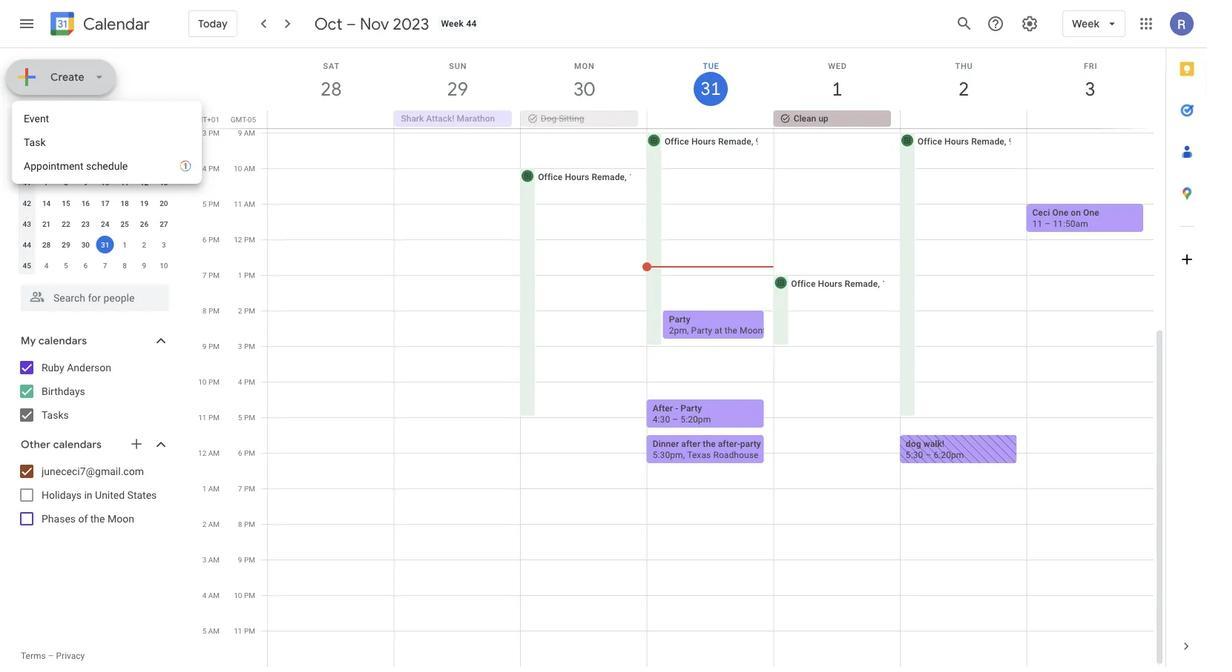 Task type: locate. For each thing, give the bounding box(es) containing it.
– inside after - party 4:30 – 5:20pm
[[673, 414, 678, 425]]

cell down the 2 link
[[900, 111, 1027, 128]]

my calendars button
[[3, 329, 184, 353]]

1 one from the left
[[1053, 207, 1069, 218]]

0 vertical spatial calendars
[[39, 335, 87, 348]]

1 vertical spatial 44
[[23, 240, 31, 249]]

nov
[[360, 13, 389, 34]]

row
[[261, 111, 1166, 128], [17, 151, 174, 172], [17, 172, 174, 193], [17, 193, 174, 214], [17, 214, 174, 234], [17, 234, 174, 255], [17, 255, 174, 276]]

november 3 element
[[155, 236, 173, 254]]

am for 2 am
[[208, 520, 220, 529]]

7 down appointment
[[44, 178, 49, 187]]

0 vertical spatial 28
[[320, 77, 341, 101]]

party up the 2pm ,
[[669, 314, 691, 325]]

week up sun at the top of the page
[[441, 19, 464, 29]]

0 horizontal spatial 6 pm
[[202, 235, 220, 244]]

1 horizontal spatial the
[[703, 439, 716, 449]]

moon
[[108, 513, 134, 525]]

28 left "29" element
[[42, 240, 51, 249]]

2 for 2 pm
[[238, 306, 242, 315]]

12 right 11 element at left top
[[140, 178, 148, 187]]

shark attack! marathon
[[401, 114, 495, 124]]

0 horizontal spatial one
[[1053, 207, 1069, 218]]

7 pm left 1 pm
[[202, 271, 220, 280]]

11 up 12 am
[[198, 413, 207, 422]]

16 element
[[77, 194, 94, 212]]

18 element
[[116, 194, 134, 212]]

2023
[[393, 13, 429, 34], [66, 112, 90, 125]]

am down '9 am'
[[244, 164, 255, 173]]

44 inside row
[[23, 240, 31, 249]]

grid
[[190, 48, 1166, 668]]

1 vertical spatial the
[[90, 513, 105, 525]]

8 pm right 2 am
[[238, 520, 255, 529]]

1 cell from the left
[[268, 111, 394, 128]]

phases
[[42, 513, 76, 525]]

2 link
[[947, 72, 981, 106]]

None search field
[[0, 279, 184, 312]]

0 vertical spatial 31
[[700, 77, 720, 101]]

12 for 12 am
[[198, 449, 206, 458]]

november 10 element
[[155, 257, 173, 275]]

am down 4 am
[[208, 627, 220, 636]]

1 vertical spatial 10 pm
[[234, 591, 255, 600]]

october 2023 grid
[[14, 131, 174, 276]]

week up "fri"
[[1072, 17, 1100, 30]]

29 inside "row group"
[[62, 240, 70, 249]]

4 pm
[[202, 164, 220, 173], [238, 378, 255, 387]]

16
[[81, 199, 90, 208]]

1 vertical spatial 8 pm
[[238, 520, 255, 529]]

1 horizontal spatial 30
[[81, 240, 90, 249]]

44 left 28 element
[[23, 240, 31, 249]]

8 pm
[[202, 306, 220, 315], [238, 520, 255, 529]]

15 element
[[57, 194, 75, 212]]

week inside dropdown button
[[1072, 17, 1100, 30]]

1 vertical spatial 5 pm
[[238, 413, 255, 422]]

cell
[[268, 111, 394, 128], [647, 111, 774, 128], [900, 111, 1027, 128], [1027, 111, 1153, 128]]

0 vertical spatial 11 pm
[[198, 413, 220, 422]]

1 vertical spatial 28
[[42, 240, 51, 249]]

calendars up junececi7@gmail.com
[[53, 439, 102, 452]]

week button
[[1063, 6, 1126, 42]]

one right on
[[1083, 207, 1100, 218]]

7 inside "element"
[[103, 261, 107, 270]]

am down 3 am
[[208, 591, 220, 600]]

1 vertical spatial 2023
[[66, 112, 90, 125]]

tab list
[[1167, 48, 1207, 626]]

my calendars list
[[3, 356, 184, 427]]

row group
[[17, 151, 174, 276]]

6 pm right 12 am
[[238, 449, 255, 458]]

29
[[446, 77, 467, 101], [62, 240, 70, 249]]

4 pm down 2 pm on the top left of the page
[[238, 378, 255, 387]]

holidays
[[42, 489, 82, 502]]

create
[[50, 70, 84, 84]]

2 horizontal spatial 6
[[238, 449, 242, 458]]

united
[[95, 489, 125, 502]]

0 vertical spatial 44
[[466, 19, 477, 29]]

fri
[[1084, 61, 1098, 70]]

0 horizontal spatial 10 pm
[[198, 378, 220, 387]]

september 30 element
[[38, 153, 55, 171]]

4:30
[[653, 414, 670, 425]]

cell down 28 link on the top left of the page
[[268, 111, 394, 128]]

remade
[[718, 136, 751, 147], [971, 136, 1005, 147], [592, 172, 625, 182], [845, 279, 878, 289]]

1 horizontal spatial one
[[1083, 207, 1100, 218]]

calendars inside the other calendars dropdown button
[[53, 439, 102, 452]]

am down 05
[[244, 128, 255, 137]]

31 down tue
[[700, 77, 720, 101]]

10 am
[[234, 164, 255, 173]]

30 right 40
[[42, 157, 51, 166]]

tue
[[703, 61, 720, 70]]

tasks
[[42, 409, 69, 421]]

the inside the dinner after the after-party 5:30pm , texas roadhouse
[[703, 439, 716, 449]]

1 vertical spatial 29
[[62, 240, 70, 249]]

dog walk! 5:30 – 6:20pm
[[906, 439, 964, 460]]

party
[[740, 439, 761, 449]]

party
[[669, 314, 691, 325], [681, 403, 702, 414]]

cell down 31 link
[[647, 111, 774, 128]]

0 horizontal spatial week
[[441, 19, 464, 29]]

0 horizontal spatial 6
[[83, 261, 88, 270]]

0 horizontal spatial 31
[[101, 240, 109, 249]]

november 6 element
[[77, 257, 94, 275]]

2 pm
[[238, 306, 255, 315]]

dog sitting button
[[521, 111, 638, 127]]

am up the 1 am
[[208, 449, 220, 458]]

29 down sun at the top of the page
[[446, 77, 467, 101]]

4 down 2 pm on the top left of the page
[[238, 378, 242, 387]]

11 down the ceci
[[1033, 219, 1043, 229]]

0 horizontal spatial 7 pm
[[202, 271, 220, 280]]

11 pm
[[198, 413, 220, 422], [234, 627, 255, 636]]

12 inside october 2023 grid
[[140, 178, 148, 187]]

clean
[[794, 114, 816, 124]]

0 horizontal spatial 44
[[23, 240, 31, 249]]

5
[[202, 200, 207, 209], [64, 261, 68, 270], [238, 413, 242, 422], [202, 627, 206, 636]]

9 pm
[[202, 342, 220, 351], [238, 556, 255, 565]]

11 pm right 5 am
[[234, 627, 255, 636]]

0 vertical spatial party
[[669, 314, 691, 325]]

30
[[573, 77, 594, 101], [42, 157, 51, 166], [81, 240, 90, 249]]

7 pm
[[202, 271, 220, 280], [238, 485, 255, 493]]

1 vertical spatial 31
[[101, 240, 109, 249]]

24
[[101, 220, 109, 229]]

44 up sun at the top of the page
[[466, 19, 477, 29]]

12 for 12 pm
[[234, 235, 242, 244]]

31 cell
[[95, 234, 115, 255]]

ruby
[[42, 362, 64, 374]]

add other calendars image
[[129, 437, 144, 452]]

1 vertical spatial 11 pm
[[234, 627, 255, 636]]

1 vertical spatial 12
[[234, 235, 242, 244]]

privacy link
[[56, 652, 85, 662]]

1 vertical spatial calendars
[[53, 439, 102, 452]]

column header inside october 2023 grid
[[17, 131, 37, 151]]

row containing 41
[[17, 172, 174, 193]]

party up '5:20pm'
[[681, 403, 702, 414]]

1 horizontal spatial week
[[1072, 17, 1100, 30]]

2 horizontal spatial 12
[[234, 235, 242, 244]]

– down walk!
[[926, 450, 932, 460]]

am up 12 pm
[[244, 200, 255, 209]]

0 vertical spatial the
[[703, 439, 716, 449]]

0 horizontal spatial 30
[[42, 157, 51, 166]]

0 vertical spatial 8 pm
[[202, 306, 220, 315]]

1 vertical spatial 4 pm
[[238, 378, 255, 387]]

calendars
[[39, 335, 87, 348], [53, 439, 102, 452]]

– down the ceci
[[1045, 219, 1051, 229]]

1 horizontal spatial 6 pm
[[238, 449, 255, 458]]

am down 2 am
[[208, 556, 220, 565]]

6 pm
[[202, 235, 220, 244], [238, 449, 255, 458]]

the up texas
[[703, 439, 716, 449]]

office hours remade ,
[[665, 136, 756, 147], [918, 136, 1009, 147], [538, 172, 629, 182], [791, 279, 882, 289]]

8 pm left 2 pm on the top left of the page
[[202, 306, 220, 315]]

grid containing 28
[[190, 48, 1166, 668]]

0 vertical spatial 2023
[[393, 13, 429, 34]]

28 down the sat
[[320, 77, 341, 101]]

20 element
[[155, 194, 173, 212]]

31 right 30 element
[[101, 240, 109, 249]]

2 am
[[202, 520, 220, 529]]

11 right 10 element
[[120, 178, 129, 187]]

1 horizontal spatial 12
[[198, 449, 206, 458]]

am up 3 am
[[208, 520, 220, 529]]

20
[[160, 199, 168, 208]]

12
[[140, 178, 148, 187], [234, 235, 242, 244], [198, 449, 206, 458]]

week for week 44
[[441, 19, 464, 29]]

0 vertical spatial 9 pm
[[202, 342, 220, 351]]

november 8 element
[[116, 257, 134, 275]]

10 pm right 4 am
[[234, 591, 255, 600]]

,
[[751, 136, 754, 147], [1005, 136, 1007, 147], [625, 172, 627, 182], [878, 279, 880, 289], [687, 325, 689, 336], [683, 450, 685, 460]]

2 up 3 am
[[202, 520, 206, 529]]

0 horizontal spatial 12
[[140, 178, 148, 187]]

5:20pm
[[681, 414, 711, 425]]

10 up 11 am
[[234, 164, 242, 173]]

after
[[653, 403, 673, 414]]

1 horizontal spatial 11 pm
[[234, 627, 255, 636]]

0 horizontal spatial 28
[[42, 240, 51, 249]]

am
[[244, 128, 255, 137], [244, 164, 255, 173], [244, 200, 255, 209], [208, 449, 220, 458], [208, 485, 220, 493], [208, 520, 220, 529], [208, 556, 220, 565], [208, 591, 220, 600], [208, 627, 220, 636]]

7 right the 1 am
[[238, 485, 242, 493]]

14 element
[[38, 194, 55, 212]]

12 am
[[198, 449, 220, 458]]

oct
[[314, 13, 343, 34]]

2 vertical spatial 6
[[238, 449, 242, 458]]

junececi7@gmail.com
[[42, 466, 144, 478]]

event
[[24, 112, 49, 125]]

6 pm left 12 pm
[[202, 235, 220, 244]]

1 pm
[[238, 271, 255, 280]]

1 horizontal spatial 31
[[700, 77, 720, 101]]

2 down 1 pm
[[238, 306, 242, 315]]

november 9 element
[[135, 257, 153, 275]]

1 right the 31 cell
[[123, 240, 127, 249]]

other calendars button
[[3, 433, 184, 457]]

11
[[120, 178, 129, 187], [234, 200, 242, 209], [1033, 219, 1043, 229], [198, 413, 207, 422], [234, 627, 242, 636]]

2 down thu
[[958, 77, 968, 101]]

row containing 42
[[17, 193, 174, 214]]

am up 2 am
[[208, 485, 220, 493]]

the inside list
[[90, 513, 105, 525]]

3 inside "fri 3"
[[1084, 77, 1095, 101]]

4 left the 10 am
[[202, 164, 207, 173]]

1 horizontal spatial 4 pm
[[238, 378, 255, 387]]

0 vertical spatial 30
[[573, 77, 594, 101]]

0 horizontal spatial 3 pm
[[202, 128, 220, 137]]

1 horizontal spatial 9 pm
[[238, 556, 255, 565]]

9
[[238, 128, 242, 137], [83, 178, 88, 187], [142, 261, 146, 270], [202, 342, 207, 351], [238, 556, 242, 565]]

1 horizontal spatial 5 pm
[[238, 413, 255, 422]]

– down -
[[673, 414, 678, 425]]

am for 9 am
[[244, 128, 255, 137]]

2023 right nov
[[393, 13, 429, 34]]

11 pm up 12 am
[[198, 413, 220, 422]]

week
[[1072, 17, 1100, 30], [441, 19, 464, 29]]

7 right november 6 'element'
[[103, 261, 107, 270]]

21 element
[[38, 215, 55, 233]]

other calendars list
[[3, 460, 184, 531]]

dog
[[541, 114, 557, 124]]

-
[[675, 403, 678, 414]]

row containing 40
[[17, 151, 174, 172]]

6 left 12 pm
[[202, 235, 207, 244]]

3 am
[[202, 556, 220, 565]]

calendars inside my calendars dropdown button
[[39, 335, 87, 348]]

24 element
[[96, 215, 114, 233]]

1 horizontal spatial 3 pm
[[238, 342, 255, 351]]

11 right 5 am
[[234, 627, 242, 636]]

10 right 4 am
[[234, 591, 242, 600]]

one
[[1053, 207, 1069, 218], [1083, 207, 1100, 218]]

3 cell from the left
[[900, 111, 1027, 128]]

fri 3
[[1084, 61, 1098, 101]]

3 pm down 2 pm on the top left of the page
[[238, 342, 255, 351]]

6 left november 7 "element"
[[83, 261, 88, 270]]

2pm
[[669, 325, 687, 336]]

2 vertical spatial 12
[[198, 449, 206, 458]]

1 horizontal spatial 8 pm
[[238, 520, 255, 529]]

12 up the 1 am
[[198, 449, 206, 458]]

10 pm up 12 am
[[198, 378, 220, 387]]

26 element
[[135, 215, 153, 233]]

6:20pm
[[934, 450, 964, 460]]

1 for 1 am
[[202, 485, 206, 493]]

4 left november 5 element
[[44, 261, 49, 270]]

1 horizontal spatial 28
[[320, 77, 341, 101]]

1 vertical spatial 6
[[83, 261, 88, 270]]

party inside after - party 4:30 – 5:20pm
[[681, 403, 702, 414]]

4 cell from the left
[[1027, 111, 1153, 128]]

0 horizontal spatial the
[[90, 513, 105, 525]]

5 am
[[202, 627, 220, 636]]

gmt-
[[231, 115, 248, 124]]

0 horizontal spatial 5 pm
[[202, 200, 220, 209]]

1 down wed
[[831, 77, 842, 101]]

2 inside thu 2
[[958, 77, 968, 101]]

4 inside the november 4 element
[[44, 261, 49, 270]]

30 for september 30 element
[[42, 157, 51, 166]]

the right 'of'
[[90, 513, 105, 525]]

0 horizontal spatial 29
[[62, 240, 70, 249]]

calendars up ruby on the bottom
[[39, 335, 87, 348]]

29 right 28 element
[[62, 240, 70, 249]]

1 down 12 pm
[[238, 271, 242, 280]]

marathon
[[457, 114, 495, 124]]

4
[[123, 157, 127, 166], [202, 164, 207, 173], [44, 261, 49, 270], [238, 378, 242, 387], [202, 591, 206, 600]]

7 right november 10 element
[[202, 271, 207, 280]]

4 pm left the 10 am
[[202, 164, 220, 173]]

0 vertical spatial 12
[[140, 178, 148, 187]]

1 down 12 am
[[202, 485, 206, 493]]

0 vertical spatial 10 pm
[[198, 378, 220, 387]]

12 down 11 am
[[234, 235, 242, 244]]

19
[[140, 199, 148, 208]]

30 right "29" element
[[81, 240, 90, 249]]

dinner after the after-party 5:30pm , texas roadhouse
[[653, 439, 761, 460]]

0 horizontal spatial 8 pm
[[202, 306, 220, 315]]

2023 up the s row
[[66, 112, 90, 125]]

3
[[1084, 77, 1095, 101], [202, 128, 207, 137], [103, 157, 107, 166], [162, 240, 166, 249], [238, 342, 242, 351], [202, 556, 206, 565]]

30 inside mon 30
[[573, 77, 594, 101]]

privacy
[[56, 652, 85, 662]]

1 for 1 pm
[[238, 271, 242, 280]]

6 right 12 am
[[238, 449, 242, 458]]

my
[[21, 335, 36, 348]]

7 pm right the 1 am
[[238, 485, 255, 493]]

3 pm down gmt+01
[[202, 128, 220, 137]]

1 vertical spatial 7 pm
[[238, 485, 255, 493]]

1 horizontal spatial 29
[[446, 77, 467, 101]]

am for 12 am
[[208, 449, 220, 458]]

0 vertical spatial 4 pm
[[202, 164, 220, 173]]

1 for the november 1 element
[[123, 240, 127, 249]]

1 vertical spatial party
[[681, 403, 702, 414]]

17
[[101, 199, 109, 208]]

2 left november 3 element
[[142, 240, 146, 249]]

row containing 45
[[17, 255, 174, 276]]

14
[[42, 199, 51, 208]]

3 down "fri"
[[1084, 77, 1095, 101]]

november 1 element
[[116, 236, 134, 254]]

thu
[[955, 61, 973, 70]]

cell down 3 link
[[1027, 111, 1153, 128]]

one up 11:50am
[[1053, 207, 1069, 218]]

0 vertical spatial 6 pm
[[202, 235, 220, 244]]

1 horizontal spatial 6
[[202, 235, 207, 244]]

2 horizontal spatial 30
[[573, 77, 594, 101]]

1 vertical spatial 6 pm
[[238, 449, 255, 458]]

row group containing 40
[[17, 151, 174, 276]]

30 down the mon at the left top
[[573, 77, 594, 101]]

column header
[[17, 131, 37, 151]]

5:30pm
[[653, 450, 683, 460]]

sitting
[[559, 114, 584, 124]]

1 vertical spatial 30
[[42, 157, 51, 166]]

11 element
[[116, 174, 134, 191]]

0 vertical spatial 7 pm
[[202, 271, 220, 280]]

tue 31
[[700, 61, 720, 101]]

5 pm
[[202, 200, 220, 209], [238, 413, 255, 422]]

am for 11 am
[[244, 200, 255, 209]]

2 vertical spatial 30
[[81, 240, 90, 249]]

create button
[[6, 59, 116, 95]]

0 vertical spatial 6
[[202, 235, 207, 244]]

30 element
[[77, 236, 94, 254]]

states
[[127, 489, 157, 502]]



Task type: describe. For each thing, give the bounding box(es) containing it.
3 up 10 element
[[103, 157, 107, 166]]

0 horizontal spatial 2023
[[66, 112, 90, 125]]

task
[[24, 136, 46, 148]]

schedule
[[86, 160, 128, 172]]

2 for 2 am
[[202, 520, 206, 529]]

texas
[[687, 450, 711, 460]]

23
[[81, 220, 90, 229]]

30 for 30 element
[[81, 240, 90, 249]]

november 5 element
[[57, 257, 75, 275]]

8 down appointment schedule
[[64, 178, 68, 187]]

0 vertical spatial 29
[[446, 77, 467, 101]]

0 horizontal spatial 11 pm
[[198, 413, 220, 422]]

1 horizontal spatial 44
[[466, 19, 477, 29]]

calendars for my calendars
[[39, 335, 87, 348]]

am for 3 am
[[208, 556, 220, 565]]

– inside the ceci one on one 11 – 11:50am
[[1045, 219, 1051, 229]]

up
[[819, 114, 829, 124]]

8 right november 7 "element"
[[123, 261, 127, 270]]

shark
[[401, 114, 424, 124]]

1 horizontal spatial 2023
[[393, 13, 429, 34]]

10 right november 9 element
[[160, 261, 168, 270]]

17 element
[[96, 194, 114, 212]]

s row
[[17, 131, 174, 151]]

1 horizontal spatial 10 pm
[[234, 591, 255, 600]]

18
[[120, 199, 129, 208]]

30 link
[[567, 72, 601, 106]]

ceci one on one 11 – 11:50am
[[1033, 207, 1100, 229]]

28 inside october 2023 grid
[[42, 240, 51, 249]]

s
[[44, 137, 49, 145]]

mon 30
[[573, 61, 595, 101]]

19 element
[[135, 194, 153, 212]]

after - party 4:30 – 5:20pm
[[653, 403, 711, 425]]

my calendars
[[21, 335, 87, 348]]

3 down 2 pm on the top left of the page
[[238, 342, 242, 351]]

today
[[198, 17, 228, 30]]

sun 29
[[446, 61, 467, 101]]

clean up
[[794, 114, 829, 124]]

on
[[1071, 207, 1081, 218]]

25
[[120, 220, 129, 229]]

appointment
[[24, 160, 83, 172]]

Search for people text field
[[30, 285, 160, 312]]

1 right september 30 element
[[64, 157, 68, 166]]

in
[[84, 489, 92, 502]]

ceci
[[1033, 207, 1050, 218]]

31, today element
[[96, 236, 114, 254]]

27 element
[[155, 215, 173, 233]]

9 am
[[238, 128, 255, 137]]

phases of the moon
[[42, 513, 134, 525]]

11 down the 10 am
[[234, 200, 242, 209]]

28 element
[[38, 236, 55, 254]]

after-
[[718, 439, 740, 449]]

calendars for other calendars
[[53, 439, 102, 452]]

45
[[23, 261, 31, 270]]

1 inside wed 1
[[831, 77, 842, 101]]

11 inside the ceci one on one 11 – 11:50am
[[1033, 219, 1043, 229]]

thu 2
[[955, 61, 973, 101]]

2 down the s row
[[83, 157, 88, 166]]

29 element
[[57, 236, 75, 254]]

gmt-05
[[231, 115, 256, 124]]

– right oct
[[346, 13, 356, 34]]

oct – nov 2023
[[314, 13, 429, 34]]

october
[[21, 112, 63, 125]]

3 link
[[1074, 72, 1108, 106]]

am for 5 am
[[208, 627, 220, 636]]

10 down the schedule
[[101, 178, 109, 187]]

2 cell from the left
[[647, 111, 774, 128]]

november 7 element
[[96, 257, 114, 275]]

– inside dog walk! 5:30 – 6:20pm
[[926, 450, 932, 460]]

1 vertical spatial 3 pm
[[238, 342, 255, 351]]

the for after
[[703, 439, 716, 449]]

10 element
[[96, 174, 114, 191]]

terms link
[[21, 652, 46, 662]]

11:50am
[[1053, 219, 1088, 229]]

row group inside october 2023 grid
[[17, 151, 174, 276]]

12 for 12
[[140, 178, 148, 187]]

3 down gmt+01
[[202, 128, 207, 137]]

23 element
[[77, 215, 94, 233]]

12 pm
[[234, 235, 255, 244]]

calendar heading
[[80, 14, 150, 35]]

terms
[[21, 652, 46, 662]]

row containing shark attack! marathon
[[261, 111, 1166, 128]]

after
[[681, 439, 701, 449]]

6 inside 'element'
[[83, 261, 88, 270]]

settings menu image
[[1021, 15, 1039, 33]]

other calendars
[[21, 439, 102, 452]]

3 right november 2 element
[[162, 240, 166, 249]]

november 4 element
[[38, 257, 55, 275]]

– right terms
[[48, 652, 54, 662]]

2 for november 2 element
[[142, 240, 146, 249]]

walk!
[[924, 439, 945, 449]]

0 horizontal spatial 9 pm
[[202, 342, 220, 351]]

calendar
[[83, 14, 150, 35]]

1 am
[[202, 485, 220, 493]]

0 vertical spatial 5 pm
[[202, 200, 220, 209]]

week 44
[[441, 19, 477, 29]]

3 down 2 am
[[202, 556, 206, 565]]

0 horizontal spatial 4 pm
[[202, 164, 220, 173]]

26
[[140, 220, 148, 229]]

22 element
[[57, 215, 75, 233]]

29 link
[[441, 72, 475, 106]]

am for 10 am
[[244, 164, 255, 173]]

13 element
[[155, 174, 173, 191]]

31 link
[[694, 72, 728, 106]]

11 am
[[234, 200, 255, 209]]

, inside the dinner after the after-party 5:30pm , texas roadhouse
[[683, 450, 685, 460]]

8 left 2 pm on the top left of the page
[[202, 306, 207, 315]]

gmt+01
[[191, 115, 220, 124]]

dinner
[[653, 439, 679, 449]]

holidays in united states
[[42, 489, 157, 502]]

4 down 3 am
[[202, 591, 206, 600]]

43
[[23, 220, 31, 229]]

mon
[[574, 61, 595, 70]]

0 vertical spatial 3 pm
[[202, 128, 220, 137]]

clean up button
[[774, 111, 891, 127]]

anderson
[[67, 362, 111, 374]]

october 2023
[[21, 112, 90, 125]]

main drawer image
[[18, 15, 36, 33]]

appointment schedule
[[24, 160, 128, 172]]

other
[[21, 439, 51, 452]]

wed 1
[[828, 61, 847, 101]]

row containing 43
[[17, 214, 174, 234]]

week for week
[[1072, 17, 1100, 30]]

12 element
[[135, 174, 153, 191]]

row containing 44
[[17, 234, 174, 255]]

1 vertical spatial 9 pm
[[238, 556, 255, 565]]

attack!
[[426, 114, 454, 124]]

8 right 2 am
[[238, 520, 242, 529]]

sun
[[449, 61, 467, 70]]

calendar element
[[47, 9, 150, 42]]

roadhouse
[[713, 450, 759, 460]]

birthdays
[[42, 385, 85, 398]]

1 link
[[820, 72, 855, 106]]

4 up 11 element at left top
[[123, 157, 127, 166]]

today button
[[188, 6, 237, 42]]

the for of
[[90, 513, 105, 525]]

am for 1 am
[[208, 485, 220, 493]]

dog
[[906, 439, 921, 449]]

am for 4 am
[[208, 591, 220, 600]]

25 element
[[116, 215, 134, 233]]

shark attack! marathon button
[[394, 111, 512, 127]]

2 one from the left
[[1083, 207, 1100, 218]]

31 inside 31, today element
[[101, 240, 109, 249]]

sat 28
[[320, 61, 341, 101]]

november 2 element
[[135, 236, 153, 254]]

28 link
[[314, 72, 348, 106]]

11 inside "row group"
[[120, 178, 129, 187]]

dog sitting
[[541, 114, 584, 124]]

1 horizontal spatial 7 pm
[[238, 485, 255, 493]]

05
[[248, 115, 256, 124]]

5 inside november 5 element
[[64, 261, 68, 270]]

10 up 12 am
[[198, 378, 207, 387]]



Task type: vqa. For each thing, say whether or not it's contained in the screenshot.


